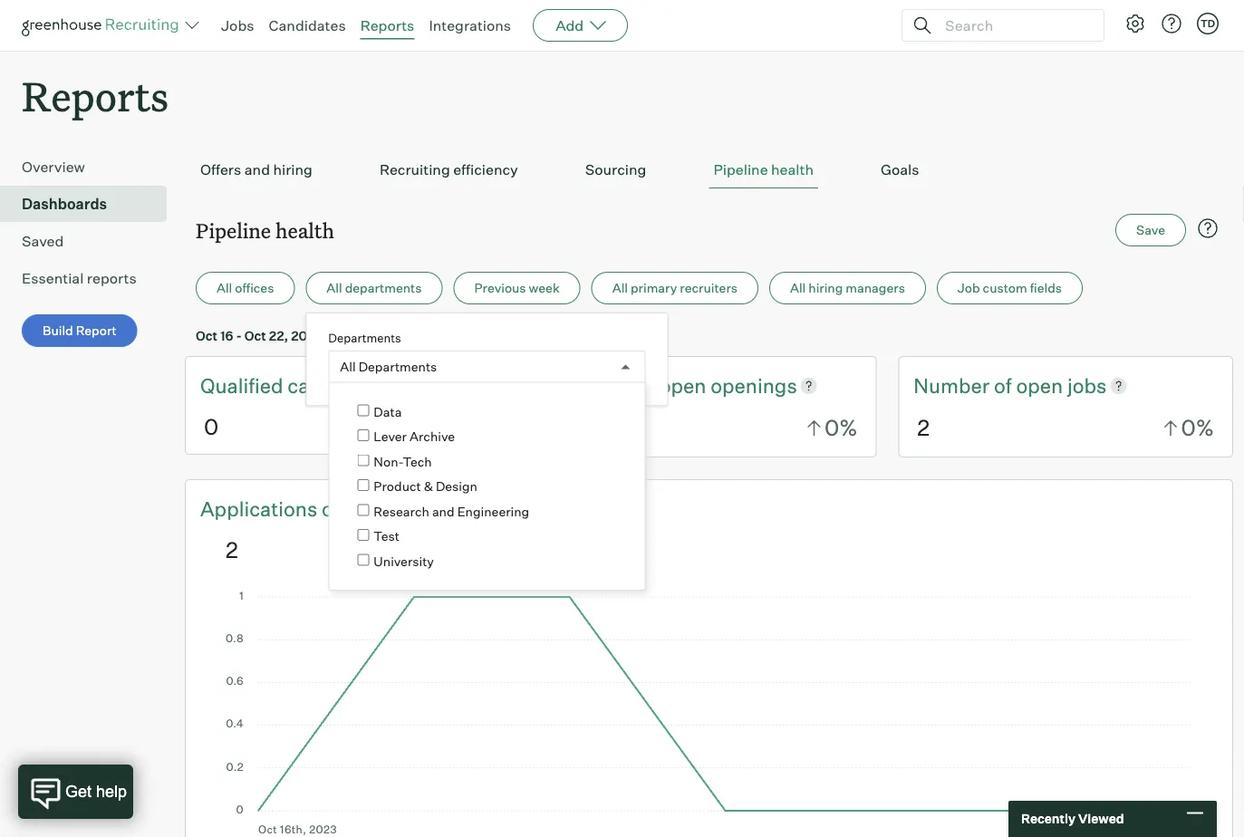 Task type: vqa. For each thing, say whether or not it's contained in the screenshot.
the topmost "REQUEST AVAILABILITY"
no



Task type: describe. For each thing, give the bounding box(es) containing it.
build report
[[43, 323, 117, 339]]

Lever Archive checkbox
[[358, 430, 369, 441]]

Search text field
[[941, 12, 1088, 39]]

job custom fields
[[958, 280, 1063, 296]]

all departments button
[[306, 272, 443, 305]]

overview
[[22, 158, 85, 176]]

1 vertical spatial pipeline
[[196, 217, 271, 244]]

reports link
[[360, 16, 415, 34]]

build
[[43, 323, 73, 339]]

saved
[[22, 232, 64, 250]]

essential reports
[[22, 269, 137, 288]]

number link for jobs
[[914, 372, 995, 400]]

goals button
[[877, 152, 924, 189]]

jobs
[[221, 16, 254, 34]]

1 - from the left
[[236, 328, 242, 344]]

over link
[[322, 495, 367, 523]]

qualified link
[[200, 372, 288, 400]]

number of open for jobs
[[914, 373, 1068, 398]]

over
[[322, 496, 362, 521]]

research and engineering
[[374, 504, 530, 519]]

offers and hiring button
[[196, 152, 317, 189]]

managers
[[846, 280, 906, 296]]

recruiting efficiency button
[[375, 152, 523, 189]]

number for openings
[[557, 373, 633, 398]]

pipeline inside pipeline health button
[[714, 161, 768, 179]]

open for openings
[[660, 373, 707, 398]]

pipeline health inside button
[[714, 161, 814, 179]]

open for jobs
[[1017, 373, 1064, 398]]

previous week button
[[454, 272, 581, 305]]

previous week
[[475, 280, 560, 296]]

recruiters
[[680, 280, 738, 296]]

1 horizontal spatial hiring
[[809, 280, 843, 296]]

save button
[[1116, 214, 1187, 247]]

time link
[[367, 495, 408, 523]]

open link for jobs
[[1017, 372, 1068, 400]]

dashboards
[[22, 195, 107, 213]]

all for all hiring managers
[[791, 280, 806, 296]]

0 horizontal spatial pipeline health
[[196, 217, 335, 244]]

15,
[[472, 328, 488, 344]]

add button
[[533, 9, 628, 42]]

tab list containing offers and hiring
[[196, 152, 1223, 189]]

candidates
[[288, 373, 391, 398]]

all for all primary recruiters
[[613, 280, 628, 296]]

all hiring managers
[[791, 280, 906, 296]]

&
[[424, 479, 433, 495]]

and for offers
[[245, 161, 270, 179]]

to
[[389, 328, 401, 344]]

product
[[374, 479, 421, 495]]

non-
[[374, 454, 403, 470]]

applications link
[[200, 495, 322, 523]]

all departments
[[340, 359, 437, 375]]

Product & Design checkbox
[[358, 480, 369, 491]]

departments
[[345, 280, 422, 296]]

all departments
[[327, 280, 422, 296]]

report
[[76, 323, 117, 339]]

openings
[[711, 373, 798, 398]]

sourcing
[[585, 161, 647, 179]]

recently viewed
[[1022, 811, 1125, 827]]

health inside button
[[772, 161, 814, 179]]

job custom fields button
[[937, 272, 1083, 305]]

primary
[[631, 280, 678, 296]]

2 oct from the left
[[245, 328, 266, 344]]

0
[[204, 413, 219, 440]]

0 horizontal spatial health
[[276, 217, 335, 244]]

0 vertical spatial departments
[[329, 331, 401, 345]]

time
[[367, 496, 408, 521]]

2 2023 from the left
[[491, 328, 523, 344]]

archive
[[410, 429, 455, 445]]

goals
[[881, 161, 920, 179]]

non-tech
[[374, 454, 432, 470]]

offices
[[235, 280, 274, 296]]

tech
[[403, 454, 432, 470]]

of for openings
[[638, 373, 655, 398]]

all for all departments
[[340, 359, 356, 375]]

td
[[1201, 17, 1216, 29]]

all offices
[[217, 280, 274, 296]]

number link for openings
[[557, 372, 638, 400]]

xychart image
[[226, 592, 1193, 837]]

of link for jobs
[[995, 372, 1017, 400]]

candidates link
[[288, 372, 391, 400]]

fields
[[1031, 280, 1063, 296]]

9
[[428, 328, 436, 344]]

td button
[[1198, 13, 1219, 34]]

engineering
[[457, 504, 530, 519]]

essential
[[22, 269, 84, 288]]

integrations
[[429, 16, 511, 34]]

Test checkbox
[[358, 529, 369, 541]]

of link for openings
[[638, 372, 660, 400]]

all primary recruiters button
[[592, 272, 759, 305]]

jobs link
[[221, 16, 254, 34]]



Task type: locate. For each thing, give the bounding box(es) containing it.
sourcing button
[[581, 152, 651, 189]]

hiring left managers
[[809, 280, 843, 296]]

1 2023 from the left
[[291, 328, 323, 344]]

1 vertical spatial reports
[[22, 69, 169, 122]]

0 horizontal spatial number link
[[557, 372, 638, 400]]

save
[[1137, 222, 1166, 238]]

0 horizontal spatial number of open
[[557, 373, 711, 398]]

oct left 16
[[196, 328, 218, 344]]

dashboards link
[[22, 193, 160, 215]]

0 horizontal spatial of link
[[638, 372, 660, 400]]

University checkbox
[[358, 554, 369, 566]]

of link
[[638, 372, 660, 400], [995, 372, 1017, 400]]

qualified
[[200, 373, 288, 398]]

1 number from the left
[[557, 373, 633, 398]]

1 vertical spatial hiring
[[809, 280, 843, 296]]

and for research
[[432, 504, 455, 519]]

- right '9'
[[439, 328, 445, 344]]

offers
[[200, 161, 241, 179]]

build report button
[[22, 315, 138, 347]]

all for all departments
[[327, 280, 342, 296]]

candidates link
[[269, 16, 346, 34]]

all offices button
[[196, 272, 295, 305]]

16
[[220, 328, 233, 344]]

recruiting efficiency
[[380, 161, 518, 179]]

jobs
[[1068, 373, 1107, 398]]

recruiting
[[380, 161, 450, 179]]

1 horizontal spatial 0%
[[1182, 414, 1215, 442]]

1 horizontal spatial health
[[772, 161, 814, 179]]

offers and hiring
[[200, 161, 313, 179]]

reports right candidates
[[360, 16, 415, 34]]

2 - from the left
[[439, 328, 445, 344]]

all left primary
[[613, 280, 628, 296]]

0 horizontal spatial 2
[[226, 536, 238, 563]]

pipeline health button
[[709, 152, 819, 189]]

1 open link from the left
[[660, 372, 711, 400]]

1 horizontal spatial open
[[1017, 373, 1064, 398]]

2 for applications
[[226, 536, 238, 563]]

1 number of open from the left
[[557, 373, 711, 398]]

0 horizontal spatial of
[[638, 373, 655, 398]]

tab list
[[196, 152, 1223, 189]]

previous
[[475, 280, 526, 296]]

university
[[374, 553, 434, 569]]

reports down 'greenhouse recruiting' image
[[22, 69, 169, 122]]

custom
[[983, 280, 1028, 296]]

1 0% from the left
[[825, 414, 858, 442]]

open link for openings
[[660, 372, 711, 400]]

0 horizontal spatial and
[[245, 161, 270, 179]]

week
[[529, 280, 560, 296]]

all hiring managers button
[[770, 272, 926, 305]]

saved link
[[22, 230, 160, 252]]

2 number of open from the left
[[914, 373, 1068, 398]]

greenhouse recruiting image
[[22, 15, 185, 36]]

configure image
[[1125, 13, 1147, 34]]

0 vertical spatial pipeline
[[714, 161, 768, 179]]

number of open for openings
[[557, 373, 711, 398]]

1 horizontal spatial pipeline
[[714, 161, 768, 179]]

1 of link from the left
[[638, 372, 660, 400]]

and right offers
[[245, 161, 270, 179]]

overview link
[[22, 156, 160, 178]]

applications
[[200, 496, 318, 521]]

all primary recruiters
[[613, 280, 738, 296]]

jobs link
[[1068, 372, 1107, 400]]

hiring
[[273, 161, 313, 179], [809, 280, 843, 296]]

applications over
[[200, 496, 367, 521]]

reports
[[87, 269, 137, 288]]

open left openings
[[660, 373, 707, 398]]

of
[[638, 373, 655, 398], [995, 373, 1012, 398]]

0 vertical spatial reports
[[360, 16, 415, 34]]

1 number link from the left
[[557, 372, 638, 400]]

product & design
[[374, 479, 478, 495]]

all left managers
[[791, 280, 806, 296]]

1 vertical spatial 2
[[226, 536, 238, 563]]

1 horizontal spatial number
[[914, 373, 990, 398]]

Data checkbox
[[358, 405, 369, 417]]

reports
[[360, 16, 415, 34], [22, 69, 169, 122]]

td button
[[1194, 9, 1223, 38]]

all down 'compared'
[[340, 359, 356, 375]]

Research and Engineering checkbox
[[358, 504, 369, 516]]

0 horizontal spatial open
[[660, 373, 707, 398]]

0 horizontal spatial -
[[236, 328, 242, 344]]

0 vertical spatial and
[[245, 161, 270, 179]]

health
[[772, 161, 814, 179], [276, 217, 335, 244]]

0 horizontal spatial reports
[[22, 69, 169, 122]]

1 horizontal spatial pipeline health
[[714, 161, 814, 179]]

number link
[[557, 372, 638, 400], [914, 372, 995, 400]]

2023 right 22,
[[291, 328, 323, 344]]

2 open from the left
[[1017, 373, 1064, 398]]

Non-Tech checkbox
[[358, 455, 369, 466]]

add
[[556, 16, 584, 34]]

all for all offices
[[217, 280, 232, 296]]

candidates
[[269, 16, 346, 34]]

0 horizontal spatial open link
[[660, 372, 711, 400]]

open left jobs
[[1017, 373, 1064, 398]]

0 horizontal spatial hiring
[[273, 161, 313, 179]]

and inside button
[[245, 161, 270, 179]]

1 horizontal spatial of link
[[995, 372, 1017, 400]]

0 horizontal spatial 0%
[[825, 414, 858, 442]]

1 vertical spatial health
[[276, 217, 335, 244]]

test
[[374, 529, 400, 544]]

2023
[[291, 328, 323, 344], [491, 328, 523, 344]]

job
[[958, 280, 981, 296]]

2 number link from the left
[[914, 372, 995, 400]]

oct
[[196, 328, 218, 344], [245, 328, 266, 344], [404, 328, 425, 344], [447, 328, 469, 344]]

1 oct from the left
[[196, 328, 218, 344]]

recently
[[1022, 811, 1076, 827]]

research
[[374, 504, 430, 519]]

design
[[436, 479, 478, 495]]

0 vertical spatial pipeline health
[[714, 161, 814, 179]]

essential reports link
[[22, 268, 160, 289]]

departments down the to
[[359, 359, 437, 375]]

1 of from the left
[[638, 373, 655, 398]]

1 horizontal spatial 2023
[[491, 328, 523, 344]]

number of open
[[557, 373, 711, 398], [914, 373, 1068, 398]]

oct left 15,
[[447, 328, 469, 344]]

2023 right 15,
[[491, 328, 523, 344]]

2 number from the left
[[914, 373, 990, 398]]

1 horizontal spatial open link
[[1017, 372, 1068, 400]]

22,
[[269, 328, 288, 344]]

0 vertical spatial health
[[772, 161, 814, 179]]

number for jobs
[[914, 373, 990, 398]]

lever
[[374, 429, 407, 445]]

1 open from the left
[[660, 373, 707, 398]]

2 for number
[[918, 414, 930, 442]]

2
[[918, 414, 930, 442], [226, 536, 238, 563]]

hiring right offers
[[273, 161, 313, 179]]

2 of link from the left
[[995, 372, 1017, 400]]

0 horizontal spatial 2023
[[291, 328, 323, 344]]

1 vertical spatial pipeline health
[[196, 217, 335, 244]]

0 vertical spatial 2
[[918, 414, 930, 442]]

number
[[557, 373, 633, 398], [914, 373, 990, 398]]

of for jobs
[[995, 373, 1012, 398]]

oct 16 - oct 22, 2023 compared to oct 9 - oct 15, 2023
[[196, 328, 523, 344]]

all left offices
[[217, 280, 232, 296]]

2 open link from the left
[[1017, 372, 1068, 400]]

2 0% from the left
[[1182, 414, 1215, 442]]

1 horizontal spatial of
[[995, 373, 1012, 398]]

-
[[236, 328, 242, 344], [439, 328, 445, 344]]

0 vertical spatial hiring
[[273, 161, 313, 179]]

- right 16
[[236, 328, 242, 344]]

0%
[[825, 414, 858, 442], [1182, 414, 1215, 442]]

1 horizontal spatial -
[[439, 328, 445, 344]]

departments up all departments
[[329, 331, 401, 345]]

efficiency
[[453, 161, 518, 179]]

lever archive
[[374, 429, 455, 445]]

1 horizontal spatial number link
[[914, 372, 995, 400]]

2 of from the left
[[995, 373, 1012, 398]]

open link
[[660, 372, 711, 400], [1017, 372, 1068, 400]]

viewed
[[1079, 811, 1125, 827]]

compared
[[326, 328, 386, 344]]

faq image
[[1198, 218, 1219, 240]]

integrations link
[[429, 16, 511, 34]]

all left departments
[[327, 280, 342, 296]]

0 horizontal spatial number
[[557, 373, 633, 398]]

0 horizontal spatial pipeline
[[196, 217, 271, 244]]

openings link
[[711, 372, 798, 400]]

1 vertical spatial and
[[432, 504, 455, 519]]

data
[[374, 404, 402, 420]]

4 oct from the left
[[447, 328, 469, 344]]

1 horizontal spatial and
[[432, 504, 455, 519]]

3 oct from the left
[[404, 328, 425, 344]]

1 horizontal spatial number of open
[[914, 373, 1068, 398]]

1 horizontal spatial reports
[[360, 16, 415, 34]]

1 vertical spatial departments
[[359, 359, 437, 375]]

oct left 22,
[[245, 328, 266, 344]]

1 horizontal spatial 2
[[918, 414, 930, 442]]

and down design
[[432, 504, 455, 519]]

oct left '9'
[[404, 328, 425, 344]]



